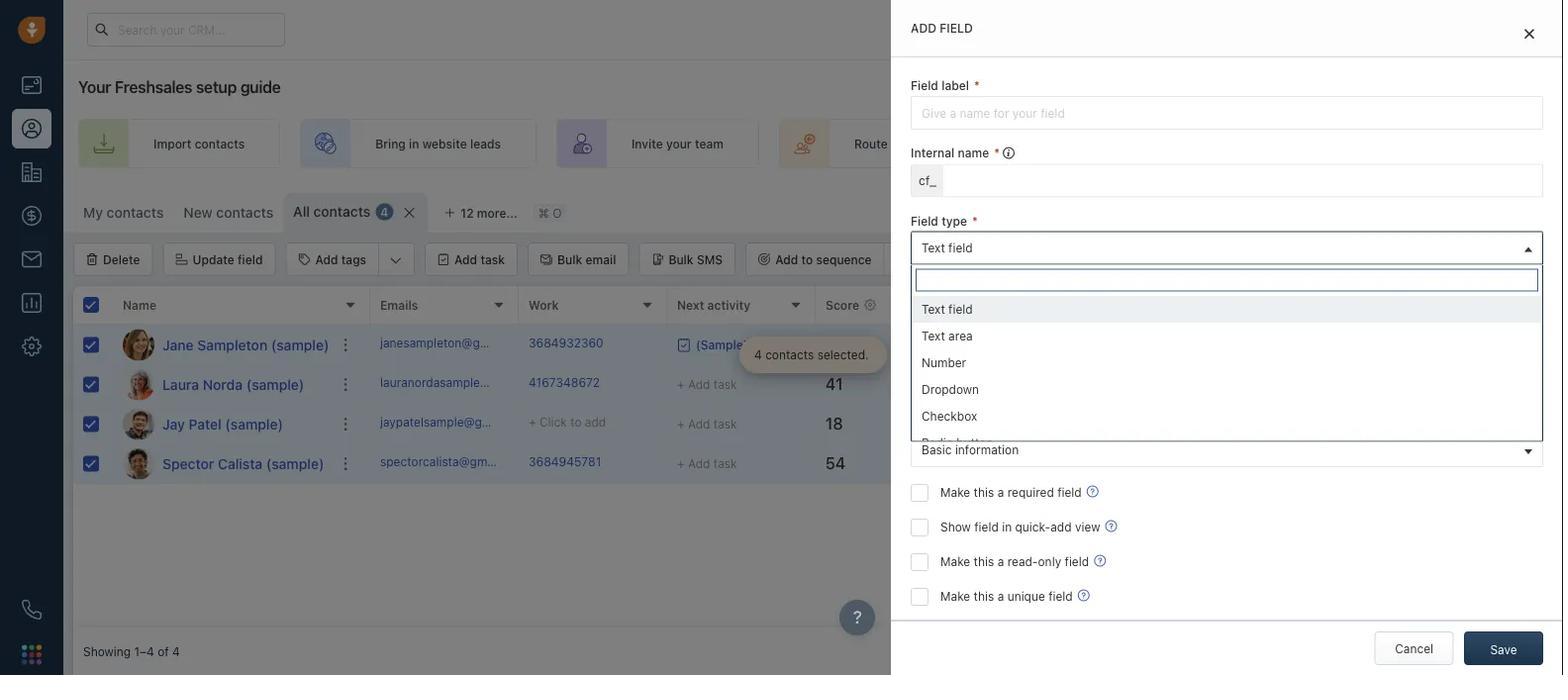 Task type: vqa. For each thing, say whether or not it's contained in the screenshot.
Cancel
yes



Task type: describe. For each thing, give the bounding box(es) containing it.
my
[[83, 204, 103, 221]]

freshsales
[[115, 78, 192, 97]]

calista
[[218, 455, 263, 472]]

0 horizontal spatial in
[[409, 137, 419, 150]]

import
[[153, 137, 191, 150]]

press space to deselect this row. row containing 48
[[370, 326, 1563, 365]]

button
[[957, 436, 993, 449]]

jaypatelsample@gmail.com + click to add
[[380, 415, 606, 429]]

show
[[941, 520, 971, 534]]

+ click to add for 18
[[974, 417, 1052, 431]]

accounts
[[1420, 298, 1474, 312]]

close image
[[1525, 28, 1535, 39]]

norda
[[203, 376, 243, 393]]

dialer
[[1039, 252, 1071, 266]]

name row
[[73, 286, 370, 326]]

3684932360
[[529, 336, 604, 350]]

to right text
[[1016, 338, 1027, 352]]

add inside add task button
[[454, 252, 477, 266]]

lauranordasample@gmail.com
[[380, 376, 548, 389]]

add tags button
[[287, 244, 378, 275]]

2 leads from the left
[[891, 137, 922, 150]]

add inside the add tags button
[[315, 252, 338, 266]]

dialog containing add field
[[891, 0, 1563, 675]]

phone element
[[12, 590, 51, 630]]

gary orlando for 54
[[1146, 457, 1221, 471]]

1 leads from the left
[[470, 137, 501, 150]]

freshworks switcher image
[[22, 645, 42, 665]]

click down 4167348672 link
[[539, 415, 567, 429]]

cancel button
[[1375, 632, 1454, 665]]

add tags group
[[286, 243, 415, 276]]

e corp (sample)
[[1420, 417, 1510, 431]]

team inside invite your team link
[[695, 137, 724, 150]]

bulk email
[[557, 252, 616, 266]]

all
[[293, 203, 310, 220]]

lauranordasample@gmail.com link
[[380, 374, 548, 395]]

selection
[[1409, 253, 1461, 267]]

to right 'assign'
[[1186, 252, 1198, 266]]

4 contacts selected.
[[754, 348, 869, 362]]

spectorcalista@gmail.com link
[[380, 453, 527, 474]]

radio
[[922, 436, 953, 449]]

unique
[[1007, 589, 1045, 603]]

field type
[[911, 214, 967, 227]]

this for read-
[[974, 555, 994, 569]]

add for spectorcalista@gmail.com
[[1030, 457, 1052, 471]]

make this a required field
[[941, 485, 1082, 499]]

invite your team
[[632, 137, 724, 150]]

field for field type
[[911, 214, 938, 227]]

used in apis image
[[1003, 145, 1015, 164]]

j image
[[123, 408, 154, 440]]

spector
[[162, 455, 214, 472]]

1 horizontal spatial container_wx8msf4aqz5i3rn1 image
[[1128, 417, 1141, 431]]

18
[[826, 414, 843, 433]]

1 + click to add from the top
[[974, 338, 1052, 352]]

text field button
[[911, 231, 1543, 265]]

⌘ o
[[538, 206, 562, 220]]

janesampleton@gmail.com 3684932360
[[380, 336, 604, 350]]

select the group or sub-group under which the field is placed. image
[[1028, 416, 1040, 430]]

a for required
[[998, 485, 1004, 499]]

1 cell from the left
[[1113, 365, 1261, 404]]

j image
[[123, 329, 154, 361]]

+ add task for 54
[[677, 457, 737, 471]]

Your tooltip could describe the purpose of this field text field
[[911, 299, 1543, 332]]

setup
[[196, 78, 237, 97]]

add left "view"
[[1051, 520, 1072, 534]]

owner
[[1157, 298, 1193, 312]]

status
[[1271, 298, 1309, 312]]

qualified
[[1293, 457, 1343, 471]]

add task button
[[425, 243, 518, 276]]

4167348672 link
[[529, 374, 600, 395]]

(sample) for jane sampleton (sample)
[[271, 337, 329, 353]]

janesampleton@gmail.com
[[380, 336, 530, 350]]

view
[[1075, 520, 1100, 534]]

website
[[422, 137, 467, 150]]

area
[[949, 329, 973, 342]]

invite your team link
[[556, 119, 759, 168]]

name
[[958, 146, 989, 160]]

3684945781 link
[[529, 453, 601, 474]]

text field inside dropdown button
[[922, 240, 973, 254]]

this for required
[[974, 485, 994, 499]]

cancel for cancel bulk selection
[[1339, 253, 1378, 267]]

tags
[[974, 298, 1002, 312]]

update field button
[[163, 243, 276, 276]]

sales
[[1123, 298, 1154, 312]]

showing
[[83, 644, 131, 658]]

quick-
[[1015, 520, 1051, 534]]

list box containing text field
[[912, 295, 1542, 456]]

grid containing 48
[[73, 286, 1563, 628]]

+ click to add for 54
[[974, 457, 1052, 471]]

techcave
[[1420, 457, 1472, 471]]

update field
[[193, 252, 263, 266]]

checkbox option
[[912, 402, 1542, 429]]

import contacts
[[153, 137, 245, 150]]

contacts for import
[[195, 137, 245, 150]]

3684945781
[[529, 455, 601, 469]]

laura norda (sample)
[[162, 376, 304, 393]]

sampleton
[[197, 337, 267, 353]]

route
[[854, 137, 888, 150]]

tags
[[341, 252, 366, 266]]

to down 4167348672 link
[[570, 415, 582, 429]]

tooltip
[[911, 281, 950, 295]]

press space to deselect this row. row containing 18
[[370, 405, 1563, 445]]

gary orlando for 18
[[1146, 417, 1221, 431]]

4 inside all contacts 4
[[380, 205, 388, 219]]

add inside add to power dialer list button
[[960, 252, 983, 266]]

press space to deselect this row. row containing jay patel (sample)
[[73, 405, 370, 445]]

contacts for 4
[[765, 348, 814, 362]]

activity
[[707, 298, 751, 312]]

add for jaypatelsample@gmail.com
[[1030, 417, 1052, 431]]

your freshsales setup guide
[[78, 78, 281, 97]]

click for 18
[[985, 417, 1013, 431]]

press space to deselect this row. row containing 41
[[370, 365, 1563, 405]]

basic information
[[922, 443, 1019, 457]]

task inside button
[[481, 252, 505, 266]]

to up cf_
[[925, 137, 936, 150]]

to left the select the group or sub-group under which the field is placed. image
[[1016, 417, 1027, 431]]

add to power dialer list button
[[930, 243, 1105, 276]]

group
[[991, 416, 1025, 430]]

add to sequence group
[[746, 243, 920, 276]]

unqualified
[[1293, 417, 1357, 431]]

text
[[982, 349, 1004, 362]]

1 horizontal spatial container_wx8msf4aqz5i3rn1 image
[[1317, 252, 1331, 266]]

E.g. Enter value text field
[[911, 366, 1543, 400]]

(sample) for laura norda (sample)
[[246, 376, 304, 393]]

sales owner
[[1123, 298, 1193, 312]]

assign to
[[1144, 252, 1198, 266]]

cancel bulk selection
[[1339, 253, 1461, 267]]

email
[[586, 252, 616, 266]]

jane sampleton (sample)
[[162, 337, 329, 353]]

jane
[[162, 337, 194, 353]]

add field
[[911, 21, 973, 35]]

⌘
[[538, 206, 549, 220]]

save button
[[1464, 632, 1543, 665]]

label
[[942, 79, 969, 93]]



Task type: locate. For each thing, give the bounding box(es) containing it.
contacts right all
[[313, 203, 371, 220]]

None search field
[[916, 269, 1538, 291]]

question circled image for make this a read-only field
[[1094, 552, 1106, 569]]

3 this from the top
[[974, 589, 994, 603]]

1 text field from the top
[[922, 240, 973, 254]]

2 + click to add from the top
[[974, 378, 1052, 391]]

text inside dropdown button
[[922, 240, 945, 254]]

radio button option
[[912, 429, 1542, 456]]

2 vertical spatial question circled image
[[1094, 552, 1106, 569]]

1–4
[[134, 644, 154, 658]]

route leads to your team link
[[779, 119, 1033, 168]]

cell up unqualified
[[1261, 365, 1410, 404]]

1 gary from the top
[[1146, 417, 1173, 431]]

48
[[826, 335, 846, 354]]

2 vertical spatial 4
[[172, 644, 180, 658]]

gary for 18
[[1146, 417, 1173, 431]]

a left required
[[998, 485, 1004, 499]]

0 vertical spatial question circled image
[[1087, 483, 1099, 500]]

field inside text field dropdown button
[[949, 240, 973, 254]]

add down 4167348672 link
[[585, 415, 606, 429]]

2 make from the top
[[941, 555, 970, 569]]

41
[[826, 375, 843, 394]]

2 orlando from the top
[[1176, 457, 1221, 471]]

text area option
[[912, 322, 1542, 349]]

add for janesampleton@gmail.com
[[1030, 338, 1052, 352]]

0 vertical spatial make
[[941, 485, 970, 499]]

3684932360 link
[[529, 334, 604, 356]]

1 horizontal spatial leads
[[891, 137, 922, 150]]

2 horizontal spatial 4
[[754, 348, 762, 362]]

bring in website leads
[[375, 137, 501, 150]]

row group containing 48
[[370, 326, 1563, 484]]

s image
[[123, 448, 154, 480]]

0 vertical spatial a
[[998, 485, 1004, 499]]

make for make this a unique field
[[941, 589, 970, 603]]

1 vertical spatial in
[[1002, 520, 1012, 534]]

text field down type
[[922, 240, 973, 254]]

click for 41
[[985, 378, 1013, 391]]

field right only
[[1065, 555, 1089, 569]]

0 vertical spatial gary orlando
[[1146, 417, 1221, 431]]

this for unique
[[974, 589, 994, 603]]

0 vertical spatial gary
[[1146, 417, 1173, 431]]

task for 54
[[714, 457, 737, 471]]

1 bulk from the left
[[557, 252, 582, 266]]

field up the area
[[949, 302, 973, 316]]

0 horizontal spatial team
[[695, 137, 724, 150]]

next
[[677, 298, 704, 312]]

contacts left '48'
[[765, 348, 814, 362]]

0 horizontal spatial container_wx8msf4aqz5i3rn1 image
[[1128, 457, 1141, 471]]

this left unique
[[974, 589, 994, 603]]

internal
[[911, 146, 955, 160]]

this left read-
[[974, 555, 994, 569]]

your inside route leads to your team link
[[940, 137, 965, 150]]

2 gary orlando from the top
[[1146, 457, 1221, 471]]

route leads to your team
[[854, 137, 997, 150]]

question circled image right "view"
[[1105, 518, 1117, 535]]

to left sequence
[[801, 252, 813, 266]]

orlando for 18
[[1176, 417, 1221, 431]]

field for field label
[[911, 79, 938, 93]]

4
[[380, 205, 388, 219], [754, 348, 762, 362], [172, 644, 180, 658]]

4167348672
[[529, 376, 600, 389]]

click down information
[[985, 457, 1013, 471]]

techcave (sample) link
[[1420, 457, 1525, 471]]

(sample) for e corp (sample)
[[1461, 417, 1510, 431]]

gary down radio button "option"
[[1146, 457, 1173, 471]]

this down information
[[974, 485, 994, 499]]

bulk left sms
[[669, 252, 694, 266]]

add right text
[[1030, 338, 1052, 352]]

to inside button
[[986, 252, 998, 266]]

power
[[1001, 252, 1036, 266]]

cancel inside cancel button
[[1395, 642, 1434, 655]]

contacts for new
[[216, 204, 273, 221]]

1 horizontal spatial in
[[1002, 520, 1012, 534]]

container_wx8msf4aqz5i3rn1 image down next
[[677, 338, 691, 352]]

3 make from the top
[[941, 589, 970, 603]]

+ click to add up make this a required field
[[974, 457, 1052, 471]]

orlando up basic information button
[[1176, 417, 1221, 431]]

field right the update
[[238, 252, 263, 266]]

4 inside grid
[[754, 348, 762, 362]]

make for make this a read-only field
[[941, 555, 970, 569]]

add
[[911, 21, 937, 35], [315, 252, 338, 266], [454, 252, 477, 266], [775, 252, 798, 266], [960, 252, 983, 266], [688, 378, 710, 392], [688, 417, 710, 431], [688, 457, 710, 471]]

12
[[461, 206, 474, 220]]

spector calista (sample) link
[[162, 454, 324, 474]]

+ add task for 41
[[677, 378, 737, 392]]

text down field type
[[922, 240, 945, 254]]

1 this from the top
[[974, 485, 994, 499]]

+ click to add down text
[[974, 378, 1052, 391]]

make down make this a read-only field
[[941, 589, 970, 603]]

task
[[481, 252, 505, 266], [714, 378, 737, 392], [714, 417, 737, 431], [714, 457, 737, 471]]

dialog
[[891, 0, 1563, 675]]

1 horizontal spatial bulk
[[669, 252, 694, 266]]

0 horizontal spatial 4
[[172, 644, 180, 658]]

contacts for all
[[313, 203, 371, 220]]

save
[[1490, 643, 1517, 656]]

gary up basic information button
[[1146, 417, 1173, 431]]

2 vertical spatial + add task
[[677, 457, 737, 471]]

1 vertical spatial container_wx8msf4aqz5i3rn1 image
[[1128, 457, 1141, 471]]

my contacts button
[[73, 193, 174, 233], [83, 204, 164, 221]]

team inside route leads to your team link
[[968, 137, 997, 150]]

orlando down radio button "option"
[[1176, 457, 1221, 471]]

2 a from the top
[[998, 555, 1004, 569]]

1 vertical spatial 4
[[754, 348, 762, 362]]

laura norda (sample) link
[[162, 375, 304, 395]]

add to sequence button
[[747, 244, 884, 275]]

new contacts
[[184, 204, 273, 221]]

2 this from the top
[[974, 555, 994, 569]]

bulk email button
[[528, 243, 629, 276]]

task for 41
[[714, 378, 737, 392]]

leads right website
[[470, 137, 501, 150]]

field left 'label'
[[911, 79, 938, 93]]

in right bring on the left top
[[409, 137, 419, 150]]

bulk left email on the left of the page
[[557, 252, 582, 266]]

2 vertical spatial text
[[922, 329, 945, 342]]

press space to deselect this row. row containing spector calista (sample)
[[73, 445, 370, 484]]

text field inside option
[[922, 302, 973, 316]]

container_wx8msf4aqz5i3rn1 image up basic information button
[[1128, 417, 1141, 431]]

basic information button
[[911, 433, 1543, 467]]

0 vertical spatial in
[[409, 137, 419, 150]]

1 vertical spatial text
[[922, 302, 945, 316]]

1 vertical spatial gary orlando
[[1146, 457, 1221, 471]]

1 horizontal spatial 4
[[380, 205, 388, 219]]

1 vertical spatial question circled image
[[1105, 518, 1117, 535]]

field left type
[[911, 214, 938, 227]]

1 orlando from the top
[[1176, 417, 1221, 431]]

add for lauranordasample@gmail.com
[[1030, 378, 1052, 391]]

leads right the route
[[891, 137, 922, 150]]

cell down text area option
[[1113, 365, 1261, 404]]

sequence
[[816, 252, 872, 266]]

press space to deselect this row. row containing jane sampleton (sample)
[[73, 326, 370, 365]]

a for read-
[[998, 555, 1004, 569]]

add inside dialog
[[911, 21, 937, 35]]

4 + click to add from the top
[[974, 457, 1052, 471]]

1 vertical spatial gary
[[1146, 457, 1173, 471]]

(sample) for jay patel (sample)
[[225, 416, 283, 432]]

assign
[[1144, 252, 1183, 266]]

to up group
[[1016, 378, 1027, 391]]

1 vertical spatial container_wx8msf4aqz5i3rn1 image
[[1128, 417, 1141, 431]]

2 text from the top
[[922, 302, 945, 316]]

container_wx8msf4aqz5i3rn1 image
[[1317, 252, 1331, 266], [1128, 457, 1141, 471]]

sub-
[[964, 416, 991, 430]]

placeholder
[[911, 349, 979, 362]]

3 + add task from the top
[[677, 457, 737, 471]]

add to power dialer list
[[960, 252, 1092, 266]]

my contacts
[[83, 204, 164, 221]]

delete
[[103, 252, 140, 266]]

question circled image
[[1078, 587, 1090, 604]]

cancel for cancel
[[1395, 642, 1434, 655]]

or
[[949, 416, 961, 430]]

your inside invite your team link
[[666, 137, 692, 150]]

2 bulk from the left
[[669, 252, 694, 266]]

emails
[[380, 298, 418, 312]]

0 vertical spatial text
[[922, 240, 945, 254]]

bring
[[375, 137, 406, 150]]

4 right of
[[172, 644, 180, 658]]

internal name
[[911, 146, 989, 160]]

to
[[925, 137, 936, 150], [801, 252, 813, 266], [986, 252, 998, 266], [1186, 252, 1198, 266], [1016, 338, 1027, 352], [1016, 378, 1027, 391], [570, 415, 582, 429], [1016, 417, 1027, 431], [1016, 457, 1027, 471]]

2 row group from the left
[[370, 326, 1563, 484]]

1 vertical spatial a
[[998, 555, 1004, 569]]

all contacts link
[[293, 202, 371, 222]]

to inside group
[[801, 252, 813, 266]]

0 vertical spatial text field
[[922, 240, 973, 254]]

12 more...
[[461, 206, 518, 220]]

click for 54
[[985, 457, 1013, 471]]

click down text
[[985, 378, 1013, 391]]

field inside text field option
[[949, 302, 973, 316]]

information
[[955, 443, 1019, 457]]

3 a from the top
[[998, 589, 1004, 603]]

to up required
[[1016, 457, 1027, 471]]

question circled image for make this a required field
[[1087, 483, 1099, 500]]

0 horizontal spatial container_wx8msf4aqz5i3rn1 image
[[677, 338, 691, 352]]

2 your from the left
[[940, 137, 965, 150]]

orlando
[[1176, 417, 1221, 431], [1176, 457, 1221, 471]]

in left quick-
[[1002, 520, 1012, 534]]

2 vertical spatial this
[[974, 589, 994, 603]]

bulk sms button
[[639, 243, 736, 276]]

jay patel (sample)
[[162, 416, 283, 432]]

task for 18
[[714, 417, 737, 431]]

1 a from the top
[[998, 485, 1004, 499]]

1 vertical spatial cancel
[[1395, 642, 1434, 655]]

contacts right the new
[[216, 204, 273, 221]]

to left power
[[986, 252, 998, 266]]

+ click to add up information
[[974, 417, 1052, 431]]

group
[[911, 416, 946, 430]]

a left unique
[[998, 589, 1004, 603]]

make
[[941, 485, 970, 499], [941, 555, 970, 569], [941, 589, 970, 603]]

2 team from the left
[[968, 137, 997, 150]]

work
[[529, 298, 559, 312]]

spectorcalista@gmail.com
[[380, 455, 527, 469]]

team
[[695, 137, 724, 150], [968, 137, 997, 150]]

make up show
[[941, 485, 970, 499]]

field left question circled icon
[[1049, 589, 1073, 603]]

text up placeholder
[[922, 329, 945, 342]]

gary for 54
[[1146, 457, 1173, 471]]

phone image
[[22, 600, 42, 620]]

gary orlando down radio button "option"
[[1146, 457, 1221, 471]]

None text field
[[944, 164, 1543, 197]]

1 horizontal spatial your
[[940, 137, 965, 150]]

gary orlando up basic information button
[[1146, 417, 1221, 431]]

1 horizontal spatial team
[[968, 137, 997, 150]]

+ click to add for 41
[[974, 378, 1052, 391]]

0 horizontal spatial leads
[[470, 137, 501, 150]]

3 text from the top
[[922, 329, 945, 342]]

of
[[158, 644, 169, 658]]

click up information
[[985, 417, 1013, 431]]

1 row group from the left
[[73, 326, 370, 484]]

4 left '48'
[[754, 348, 762, 362]]

a
[[998, 485, 1004, 499], [998, 555, 1004, 569], [998, 589, 1004, 603]]

0 vertical spatial this
[[974, 485, 994, 499]]

2 text field from the top
[[922, 302, 973, 316]]

all contacts 4
[[293, 203, 388, 220]]

0 horizontal spatial bulk
[[557, 252, 582, 266]]

make down show
[[941, 555, 970, 569]]

add right group
[[1030, 417, 1052, 431]]

laura
[[162, 376, 199, 393]]

next activity
[[677, 298, 751, 312]]

techcave (sample)
[[1420, 457, 1525, 471]]

press space to deselect this row. row containing 54
[[370, 445, 1563, 484]]

checkbox
[[922, 409, 977, 423]]

1 vertical spatial this
[[974, 555, 994, 569]]

3 + click to add from the top
[[974, 417, 1052, 431]]

cancel left bulk
[[1339, 253, 1378, 267]]

2 + add task from the top
[[677, 417, 737, 431]]

list box
[[912, 295, 1542, 456]]

1 horizontal spatial cancel
[[1395, 642, 1434, 655]]

cancel left save button at the right bottom
[[1395, 642, 1434, 655]]

0 vertical spatial cancel
[[1339, 253, 1378, 267]]

0 vertical spatial 4
[[380, 205, 388, 219]]

read-
[[1007, 555, 1038, 569]]

(sample) for spector calista (sample)
[[266, 455, 324, 472]]

add up required
[[1030, 457, 1052, 471]]

bulk inside button
[[557, 252, 582, 266]]

(sample) down e corp (sample)
[[1476, 457, 1525, 471]]

1 your from the left
[[666, 137, 692, 150]]

press space to deselect this row. row
[[73, 326, 370, 365], [370, 326, 1563, 365], [73, 365, 370, 405], [370, 365, 1563, 405], [73, 405, 370, 445], [370, 405, 1563, 445], [73, 445, 370, 484], [370, 445, 1563, 484]]

text inside option
[[922, 329, 945, 342]]

+
[[974, 338, 982, 352], [974, 378, 982, 391], [677, 378, 685, 392], [529, 415, 536, 429], [974, 417, 982, 431], [677, 417, 685, 431], [974, 457, 982, 471], [677, 457, 685, 471]]

add inside add to sequence button
[[775, 252, 798, 266]]

question circled image up "view"
[[1087, 483, 1099, 500]]

0 vertical spatial + add task
[[677, 378, 737, 392]]

dropdown option
[[912, 376, 1542, 402]]

angle down image
[[390, 250, 402, 270]]

0 vertical spatial container_wx8msf4aqz5i3rn1 image
[[677, 338, 691, 352]]

field
[[911, 79, 938, 93], [911, 214, 938, 227]]

contacts right 'my'
[[107, 204, 164, 221]]

1 field from the top
[[911, 79, 938, 93]]

a for unique
[[998, 589, 1004, 603]]

bulk inside button
[[669, 252, 694, 266]]

4 right all contacts link
[[380, 205, 388, 219]]

row group
[[73, 326, 370, 484], [370, 326, 1563, 484]]

1 vertical spatial make
[[941, 555, 970, 569]]

jane sampleton (sample) link
[[162, 335, 329, 355]]

text for text field option
[[922, 302, 945, 316]]

leads
[[470, 137, 501, 150], [891, 137, 922, 150]]

patel
[[189, 416, 221, 432]]

bulk for bulk email
[[557, 252, 582, 266]]

contacts right the import
[[195, 137, 245, 150]]

0 vertical spatial orlando
[[1176, 417, 1221, 431]]

(sample) up spector calista (sample)
[[225, 416, 283, 432]]

2 cell from the left
[[1261, 365, 1410, 404]]

field inside update field button
[[238, 252, 263, 266]]

0 vertical spatial field
[[911, 79, 938, 93]]

row group containing jane sampleton (sample)
[[73, 326, 370, 484]]

bulk
[[557, 252, 582, 266], [669, 252, 694, 266]]

1 vertical spatial text field
[[922, 302, 973, 316]]

make for make this a required field
[[941, 485, 970, 499]]

jay patel (sample) link
[[162, 414, 283, 434]]

1 team from the left
[[695, 137, 724, 150]]

add up the select the group or sub-group under which the field is placed. image
[[1030, 378, 1052, 391]]

2 vertical spatial make
[[941, 589, 970, 603]]

(sample) right calista
[[266, 455, 324, 472]]

0 vertical spatial container_wx8msf4aqz5i3rn1 image
[[1317, 252, 1331, 266]]

field down type
[[949, 240, 973, 254]]

+ add task for 18
[[677, 417, 737, 431]]

merge button
[[1220, 243, 1299, 276]]

Field label text field
[[911, 96, 1543, 130]]

2 gary from the top
[[1146, 457, 1173, 471]]

text inside option
[[922, 302, 945, 316]]

import contacts link
[[78, 119, 280, 168]]

orlando for 54
[[1176, 457, 1221, 471]]

field right show
[[974, 520, 999, 534]]

in
[[409, 137, 419, 150], [1002, 520, 1012, 534]]

1 vertical spatial orlando
[[1176, 457, 1221, 471]]

Search your CRM... text field
[[87, 13, 285, 47]]

(sample) right corp
[[1461, 417, 1510, 431]]

spector calista (sample)
[[162, 455, 324, 472]]

2 field from the top
[[911, 214, 938, 227]]

1 make from the top
[[941, 485, 970, 499]]

text field option
[[912, 295, 1542, 322]]

bulk
[[1382, 253, 1406, 267]]

placeholder text
[[911, 349, 1004, 362]]

add tags
[[315, 252, 366, 266]]

0 horizontal spatial cancel
[[1339, 253, 1378, 267]]

field right required
[[1057, 485, 1082, 499]]

cell
[[1113, 365, 1261, 404], [1261, 365, 1410, 404]]

make this a read-only field
[[941, 555, 1089, 569]]

team right invite
[[695, 137, 724, 150]]

(sample)
[[271, 337, 329, 353], [246, 376, 304, 393], [225, 416, 283, 432], [1461, 417, 1510, 431], [266, 455, 324, 472], [1476, 457, 1525, 471]]

container_wx8msf4aqz5i3rn1 image
[[677, 338, 691, 352], [1128, 417, 1141, 431]]

bulk for bulk sms
[[669, 252, 694, 266]]

question circled image for show field in quick-add view
[[1105, 518, 1117, 535]]

team left used in apis icon
[[968, 137, 997, 150]]

+ click to add down "tags"
[[974, 338, 1052, 352]]

text down tooltip
[[922, 302, 945, 316]]

field up 'label'
[[940, 21, 973, 35]]

cf_
[[919, 173, 937, 187]]

question circled image
[[1087, 483, 1099, 500], [1105, 518, 1117, 535], [1094, 552, 1106, 569]]

(sample) right sampleton
[[271, 337, 329, 353]]

contacts for my
[[107, 204, 164, 221]]

question circled image down "view"
[[1094, 552, 1106, 569]]

1 vertical spatial + add task
[[677, 417, 737, 431]]

container_wx8msf4aqz5i3rn1 image right 'merge'
[[1317, 252, 1331, 266]]

a left read-
[[998, 555, 1004, 569]]

number option
[[912, 349, 1542, 376]]

contacts inside grid
[[765, 348, 814, 362]]

grid
[[73, 286, 1563, 628]]

click right the area
[[985, 338, 1013, 352]]

(sample) down jane sampleton (sample) link
[[246, 376, 304, 393]]

2 vertical spatial a
[[998, 589, 1004, 603]]

sms
[[697, 252, 723, 266]]

l image
[[123, 369, 154, 400]]

press space to deselect this row. row containing laura norda (sample)
[[73, 365, 370, 405]]

text for text area option
[[922, 329, 945, 342]]

container_wx8msf4aqz5i3rn1 image down radio button "option"
[[1128, 457, 1141, 471]]

text field up text area
[[922, 302, 973, 316]]

1 gary orlando from the top
[[1146, 417, 1221, 431]]

0 horizontal spatial your
[[666, 137, 692, 150]]

e
[[1420, 417, 1427, 431]]

1 + add task from the top
[[677, 378, 737, 392]]

1 text from the top
[[922, 240, 945, 254]]

1 vertical spatial field
[[911, 214, 938, 227]]



